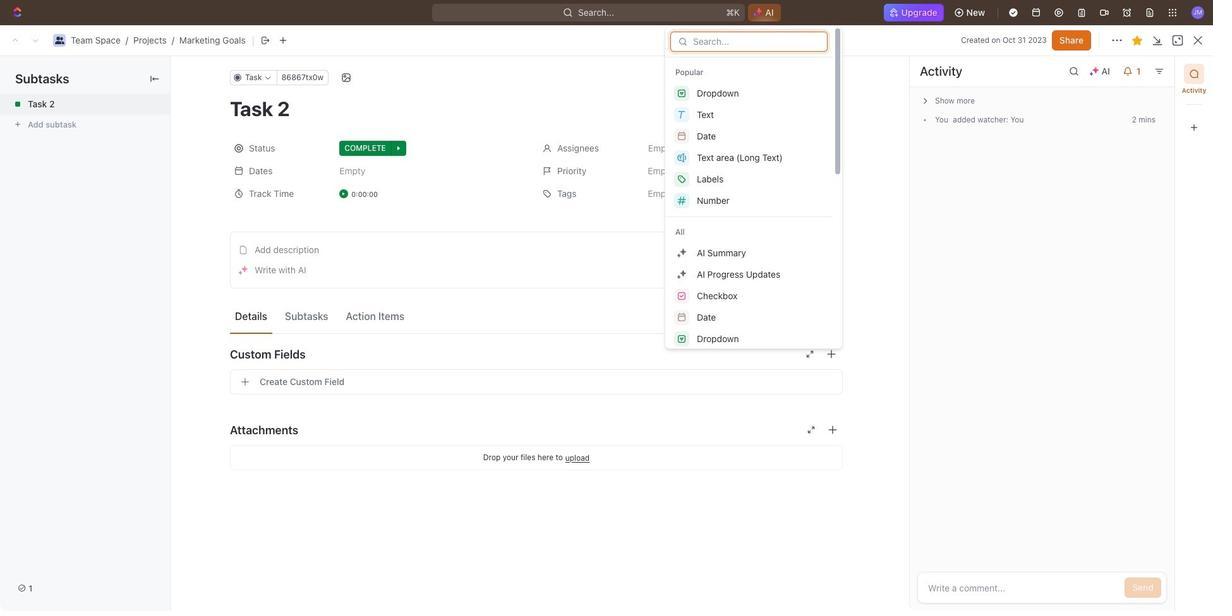 Task type: describe. For each thing, give the bounding box(es) containing it.
task sidebar navigation tab list
[[1180, 64, 1208, 138]]

sidebar navigation
[[0, 54, 161, 612]]

tree inside "sidebar" navigation
[[5, 339, 148, 612]]

task sidebar content section
[[909, 56, 1175, 612]]



Task type: locate. For each thing, give the bounding box(es) containing it.
Edit task name text field
[[230, 97, 843, 121]]

user group image
[[55, 37, 64, 44]]

tree
[[5, 339, 148, 612]]

Search... text field
[[693, 37, 823, 47]]



Task type: vqa. For each thing, say whether or not it's contained in the screenshot.
Notes
no



